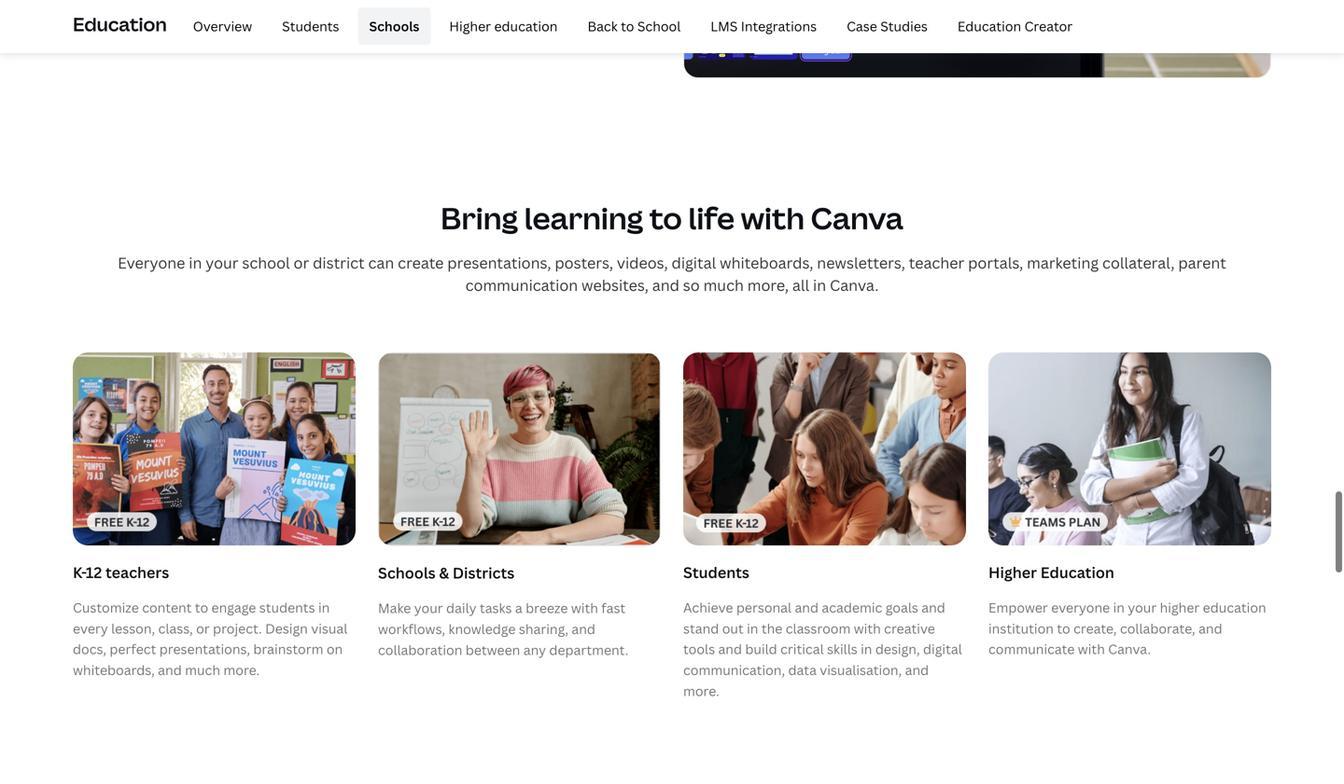 Task type: locate. For each thing, give the bounding box(es) containing it.
with down academic
[[854, 620, 881, 638]]

achieve
[[683, 599, 733, 617]]

whiteboards, inside everyone in your school or district can create presentations, posters, videos, digital whiteboards, newsletters, teacher portals, marketing collateral, parent communication websites, and so much more, all in canva.
[[720, 253, 813, 273]]

0 vertical spatial much
[[703, 276, 744, 296]]

engage
[[211, 599, 256, 617]]

0 horizontal spatial whiteboards,
[[73, 662, 155, 680]]

and inside "customize content to engage students in every lesson, class, or project. design visual docs, perfect presentations, brainstorm on whiteboards, and much more."
[[158, 662, 182, 680]]

1 vertical spatial much
[[185, 662, 220, 680]]

studies
[[880, 17, 928, 35]]

or inside everyone in your school or district can create presentations, posters, videos, digital whiteboards, newsletters, teacher portals, marketing collateral, parent communication websites, and so much more, all in canva.
[[294, 253, 309, 273]]

and
[[652, 276, 680, 296], [795, 599, 819, 617], [922, 599, 945, 617], [1199, 620, 1223, 638], [572, 621, 595, 639], [718, 641, 742, 659], [158, 662, 182, 680], [905, 662, 929, 680]]

12
[[86, 563, 102, 583]]

lms integrations link
[[699, 7, 828, 45]]

1 horizontal spatial education
[[1203, 599, 1266, 617]]

education for education
[[73, 11, 167, 37]]

and up department.
[[572, 621, 595, 639]]

students inside students link
[[282, 17, 339, 35]]

1 horizontal spatial whiteboards,
[[720, 253, 813, 273]]

sharing,
[[519, 621, 568, 639]]

education left the 'back'
[[494, 17, 558, 35]]

achieve personal and academic goals and stand out in the classroom with creative tools and build critical skills in design, digital communication, data visualisation, and more.
[[683, 599, 962, 701]]

in
[[189, 253, 202, 273], [813, 276, 826, 296], [318, 599, 330, 617], [1113, 599, 1125, 617], [747, 620, 758, 638], [861, 641, 872, 659]]

case
[[847, 17, 877, 35]]

tasks
[[480, 600, 512, 618]]

presentations,
[[447, 253, 551, 273], [159, 641, 250, 659]]

1 vertical spatial more.
[[683, 683, 719, 701]]

to down the everyone
[[1057, 620, 1070, 638]]

lms integrations
[[711, 17, 817, 35]]

menu bar
[[174, 7, 1084, 45]]

whiteboards, inside "customize content to engage students in every lesson, class, or project. design visual docs, perfect presentations, brainstorm on whiteboards, and much more."
[[73, 662, 155, 680]]

1 horizontal spatial presentations,
[[447, 253, 551, 273]]

schools
[[369, 17, 420, 35], [378, 563, 436, 584]]

0 horizontal spatial much
[[185, 662, 220, 680]]

collaboration
[[378, 642, 462, 659]]

higher education
[[989, 563, 1115, 583]]

1 vertical spatial students
[[683, 563, 750, 583]]

much right the so
[[703, 276, 744, 296]]

in inside "customize content to engage students in every lesson, class, or project. design visual docs, perfect presentations, brainstorm on whiteboards, and much more."
[[318, 599, 330, 617]]

learning
[[524, 198, 643, 239]]

and down higher
[[1199, 620, 1223, 638]]

or right the school
[[294, 253, 309, 273]]

higher education
[[449, 17, 558, 35]]

1 vertical spatial canva.
[[1108, 641, 1151, 659]]

1 horizontal spatial more.
[[683, 683, 719, 701]]

life
[[688, 198, 735, 239]]

1 vertical spatial presentations,
[[159, 641, 250, 659]]

and up classroom
[[795, 599, 819, 617]]

canva. down collaborate, on the bottom right of the page
[[1108, 641, 1151, 659]]

1 vertical spatial education
[[1203, 599, 1266, 617]]

design
[[265, 620, 308, 638]]

higher up empower
[[989, 563, 1037, 583]]

presentations, down the 'class,' at the bottom left of the page
[[159, 641, 250, 659]]

education right higher
[[1203, 599, 1266, 617]]

0 vertical spatial presentations,
[[447, 253, 551, 273]]

1 horizontal spatial students
[[683, 563, 750, 583]]

0 vertical spatial canva.
[[830, 276, 879, 296]]

your up collaborate, on the bottom right of the page
[[1128, 599, 1157, 617]]

your left the school
[[206, 253, 239, 273]]

in right all
[[813, 276, 826, 296]]

your up workflows,
[[414, 600, 443, 618]]

1 horizontal spatial your
[[414, 600, 443, 618]]

1 horizontal spatial much
[[703, 276, 744, 296]]

more.
[[223, 662, 260, 680], [683, 683, 719, 701]]

canva.
[[830, 276, 879, 296], [1108, 641, 1151, 659]]

0 vertical spatial more.
[[223, 662, 260, 680]]

schools inside "menu bar"
[[369, 17, 420, 35]]

a
[[515, 600, 523, 618]]

higher
[[449, 17, 491, 35], [989, 563, 1037, 583]]

case studies link
[[836, 7, 939, 45]]

0 horizontal spatial digital
[[672, 253, 716, 273]]

and left the so
[[652, 276, 680, 296]]

in up create,
[[1113, 599, 1125, 617]]

more. inside 'achieve personal and academic goals and stand out in the classroom with creative tools and build critical skills in design, digital communication, data visualisation, and more.'
[[683, 683, 719, 701]]

students up achieve
[[683, 563, 750, 583]]

0 horizontal spatial education
[[494, 17, 558, 35]]

1 vertical spatial whiteboards,
[[73, 662, 155, 680]]

canva. down newsletters,
[[830, 276, 879, 296]]

and down design,
[[905, 662, 929, 680]]

every
[[73, 620, 108, 638]]

whiteboards, down perfect
[[73, 662, 155, 680]]

school
[[637, 17, 681, 35]]

and inside everyone in your school or district can create presentations, posters, videos, digital whiteboards, newsletters, teacher portals, marketing collateral, parent communication websites, and so much more, all in canva.
[[652, 276, 680, 296]]

with
[[741, 198, 805, 239], [571, 600, 598, 618], [854, 620, 881, 638], [1078, 641, 1105, 659]]

and right goals
[[922, 599, 945, 617]]

your
[[206, 253, 239, 273], [1128, 599, 1157, 617], [414, 600, 443, 618]]

with left fast
[[571, 600, 598, 618]]

0 horizontal spatial or
[[196, 620, 210, 638]]

docs,
[[73, 641, 106, 659]]

0 horizontal spatial education
[[73, 11, 167, 37]]

daily
[[446, 600, 477, 618]]

0 horizontal spatial higher
[[449, 17, 491, 35]]

schools for schools & districts
[[378, 563, 436, 584]]

in left the
[[747, 620, 758, 638]]

digital down creative
[[923, 641, 962, 659]]

k-12 teachers
[[73, 563, 169, 583]]

students
[[282, 17, 339, 35], [683, 563, 750, 583]]

your inside empower everyone in your higher education institution to create, collaborate, and communicate with canva.
[[1128, 599, 1157, 617]]

university student standing holding books after presenting using canva. image
[[989, 353, 1271, 546]]

perfect
[[110, 641, 156, 659]]

1 vertical spatial or
[[196, 620, 210, 638]]

and down the 'class,' at the bottom left of the page
[[158, 662, 182, 680]]

videos,
[[617, 253, 668, 273]]

more. inside "customize content to engage students in every lesson, class, or project. design visual docs, perfect presentations, brainstorm on whiteboards, and much more."
[[223, 662, 260, 680]]

1 horizontal spatial higher
[[989, 563, 1037, 583]]

with down create,
[[1078, 641, 1105, 659]]

0 vertical spatial schools
[[369, 17, 420, 35]]

0 horizontal spatial students
[[282, 17, 339, 35]]

1 vertical spatial schools
[[378, 563, 436, 584]]

all
[[792, 276, 809, 296]]

1 horizontal spatial or
[[294, 253, 309, 273]]

any
[[523, 642, 546, 659]]

to left 'engage'
[[195, 599, 208, 617]]

schools right students link
[[369, 17, 420, 35]]

more,
[[747, 276, 789, 296]]

0 horizontal spatial canva.
[[830, 276, 879, 296]]

data
[[788, 662, 817, 680]]

0 horizontal spatial presentations,
[[159, 641, 250, 659]]

to right the 'back'
[[621, 17, 634, 35]]

build
[[745, 641, 777, 659]]

more. down project.
[[223, 662, 260, 680]]

0 horizontal spatial more.
[[223, 662, 260, 680]]

0 vertical spatial digital
[[672, 253, 716, 273]]

parent
[[1178, 253, 1226, 273]]

or right the 'class,' at the bottom left of the page
[[196, 620, 210, 638]]

education
[[494, 17, 558, 35], [1203, 599, 1266, 617]]

whiteboards, up more,
[[720, 253, 813, 273]]

0 vertical spatial higher
[[449, 17, 491, 35]]

empower everyone in your higher education institution to create, collaborate, and communicate with canva.
[[989, 599, 1266, 659]]

to
[[621, 17, 634, 35], [649, 198, 682, 239], [195, 599, 208, 617], [1057, 620, 1070, 638]]

0 vertical spatial education
[[494, 17, 558, 35]]

presentations, up communication
[[447, 253, 551, 273]]

higher right schools link
[[449, 17, 491, 35]]

1 vertical spatial digital
[[923, 641, 962, 659]]

higher for higher education
[[449, 17, 491, 35]]

k-
[[73, 563, 86, 583]]

education inside empower everyone in your higher education institution to create, collaborate, and communicate with canva.
[[1203, 599, 1266, 617]]

0 vertical spatial students
[[282, 17, 339, 35]]

higher inside "menu bar"
[[449, 17, 491, 35]]

creator
[[1025, 17, 1073, 35]]

whiteboards,
[[720, 253, 813, 273], [73, 662, 155, 680]]

more. down communication,
[[683, 683, 719, 701]]

students left schools link
[[282, 17, 339, 35]]

1 horizontal spatial canva.
[[1108, 641, 1151, 659]]

0 horizontal spatial your
[[206, 253, 239, 273]]

1 horizontal spatial education
[[958, 17, 1021, 35]]

education
[[73, 11, 167, 37], [958, 17, 1021, 35], [1041, 563, 1115, 583]]

skills
[[827, 641, 858, 659]]

2 horizontal spatial your
[[1128, 599, 1157, 617]]

0 vertical spatial or
[[294, 253, 309, 273]]

everyone
[[118, 253, 185, 273]]

schools for schools
[[369, 17, 420, 35]]

portals,
[[968, 253, 1023, 273]]

to left the "life"
[[649, 198, 682, 239]]

1 horizontal spatial digital
[[923, 641, 962, 659]]

students link
[[271, 7, 351, 45]]

visual
[[311, 620, 348, 638]]

teacher
[[909, 253, 965, 273]]

communicate
[[989, 641, 1075, 659]]

&
[[439, 563, 449, 584]]

education creator
[[958, 17, 1073, 35]]

schools left &
[[378, 563, 436, 584]]

schools & districts
[[378, 563, 515, 584]]

1 vertical spatial higher
[[989, 563, 1037, 583]]

much down the 'class,' at the bottom left of the page
[[185, 662, 220, 680]]

much
[[703, 276, 744, 296], [185, 662, 220, 680]]

digital up the so
[[672, 253, 716, 273]]

in up visual
[[318, 599, 330, 617]]

female teacher waving while sitting at her desk. image
[[378, 353, 661, 547]]

0 vertical spatial whiteboards,
[[720, 253, 813, 273]]

the
[[762, 620, 783, 638]]

goals
[[886, 599, 918, 617]]

with inside make your daily tasks a breeze with fast workflows, knowledge sharing, and collaboration between any department.
[[571, 600, 598, 618]]

create,
[[1074, 620, 1117, 638]]

back to school
[[588, 17, 681, 35]]



Task type: describe. For each thing, give the bounding box(es) containing it.
customize content to engage students in every lesson, class, or project. design visual docs, perfect presentations, brainstorm on whiteboards, and much more.
[[73, 599, 348, 680]]

class,
[[158, 620, 193, 638]]

collaborate,
[[1120, 620, 1196, 638]]

canva. inside empower everyone in your higher education institution to create, collaborate, and communicate with canva.
[[1108, 641, 1151, 659]]

education creator link
[[946, 7, 1084, 45]]

make
[[378, 600, 411, 618]]

stand
[[683, 620, 719, 638]]

presentations, inside everyone in your school or district can create presentations, posters, videos, digital whiteboards, newsletters, teacher portals, marketing collateral, parent communication websites, and so much more, all in canva.
[[447, 253, 551, 273]]

empower
[[989, 599, 1048, 617]]

communication,
[[683, 662, 785, 680]]

can
[[368, 253, 394, 273]]

education for education creator
[[958, 17, 1021, 35]]

education inside higher education link
[[494, 17, 558, 35]]

everyone
[[1051, 599, 1110, 617]]

knowledge
[[449, 621, 516, 639]]

design,
[[875, 641, 920, 659]]

schools link
[[358, 7, 431, 45]]

breeze
[[526, 600, 568, 618]]

case studies
[[847, 17, 928, 35]]

in inside empower everyone in your higher education institution to create, collaborate, and communicate with canva.
[[1113, 599, 1125, 617]]

classroom
[[786, 620, 851, 638]]

posters,
[[555, 253, 613, 273]]

overview
[[193, 17, 252, 35]]

overview link
[[182, 7, 263, 45]]

to inside "customize content to engage students in every lesson, class, or project. design visual docs, perfect presentations, brainstorm on whiteboards, and much more."
[[195, 599, 208, 617]]

integrations
[[741, 17, 817, 35]]

customize
[[73, 599, 139, 617]]

brainstorm
[[253, 641, 323, 659]]

or inside "customize content to engage students in every lesson, class, or project. design visual docs, perfect presentations, brainstorm on whiteboards, and much more."
[[196, 620, 210, 638]]

canva. inside everyone in your school or district can create presentations, posters, videos, digital whiteboards, newsletters, teacher portals, marketing collateral, parent communication websites, and so much more, all in canva.
[[830, 276, 879, 296]]

tools
[[683, 641, 715, 659]]

and inside empower everyone in your higher education institution to create, collaborate, and communicate with canva.
[[1199, 620, 1223, 638]]

your inside make your daily tasks a breeze with fast workflows, knowledge sharing, and collaboration between any department.
[[414, 600, 443, 618]]

much inside "customize content to engage students in every lesson, class, or project. design visual docs, perfect presentations, brainstorm on whiteboards, and much more."
[[185, 662, 220, 680]]

district
[[313, 253, 365, 273]]

school
[[242, 253, 290, 273]]

between
[[466, 642, 520, 659]]

collateral,
[[1102, 253, 1175, 273]]

digital inside everyone in your school or district can create presentations, posters, videos, digital whiteboards, newsletters, teacher portals, marketing collateral, parent communication websites, and so much more, all in canva.
[[672, 253, 716, 273]]

teachers
[[105, 563, 169, 583]]

back to school link
[[576, 7, 692, 45]]

marketing
[[1027, 253, 1099, 273]]

websites,
[[582, 276, 649, 296]]

and down out
[[718, 641, 742, 659]]

districts
[[453, 563, 515, 584]]

higher education link
[[438, 7, 569, 45]]

k-12 educator and his students image
[[73, 353, 356, 546]]

lms
[[711, 17, 738, 35]]

create
[[398, 253, 444, 273]]

back
[[588, 17, 618, 35]]

institution
[[989, 620, 1054, 638]]

presentations, inside "customize content to engage students in every lesson, class, or project. design visual docs, perfect presentations, brainstorm on whiteboards, and much more."
[[159, 641, 250, 659]]

everyone in your school or district can create presentations, posters, videos, digital whiteboards, newsletters, teacher portals, marketing collateral, parent communication websites, and so much more, all in canva.
[[118, 253, 1226, 296]]

bring
[[441, 198, 518, 239]]

much inside everyone in your school or district can create presentations, posters, videos, digital whiteboards, newsletters, teacher portals, marketing collateral, parent communication websites, and so much more, all in canva.
[[703, 276, 744, 296]]

content
[[142, 599, 192, 617]]

higher for higher education
[[989, 563, 1037, 583]]

with inside 'achieve personal and academic goals and stand out in the classroom with creative tools and build critical skills in design, digital communication, data visualisation, and more.'
[[854, 620, 881, 638]]

make your daily tasks a breeze with fast workflows, knowledge sharing, and collaboration between any department.
[[378, 600, 629, 659]]

students working together using canva to complete an assignment. image
[[683, 353, 966, 546]]

with inside empower everyone in your higher education institution to create, collaborate, and communicate with canva.
[[1078, 641, 1105, 659]]

to inside "back to school" link
[[621, 17, 634, 35]]

so
[[683, 276, 700, 296]]

students
[[259, 599, 315, 617]]

newsletters,
[[817, 253, 905, 273]]

canva
[[811, 198, 904, 239]]

academic
[[822, 599, 882, 617]]

digital inside 'achieve personal and academic goals and stand out in the classroom with creative tools and build critical skills in design, digital communication, data visualisation, and more.'
[[923, 641, 962, 659]]

higher
[[1160, 599, 1200, 617]]

2 horizontal spatial education
[[1041, 563, 1115, 583]]

communication
[[465, 276, 578, 296]]

department.
[[549, 642, 629, 659]]

lesson,
[[111, 620, 155, 638]]

with right the "life"
[[741, 198, 805, 239]]

project.
[[213, 620, 262, 638]]

workflows,
[[378, 621, 445, 639]]

and inside make your daily tasks a breeze with fast workflows, knowledge sharing, and collaboration between any department.
[[572, 621, 595, 639]]

visualisation,
[[820, 662, 902, 680]]

bring learning to life with canva
[[441, 198, 904, 239]]

out
[[722, 620, 744, 638]]

creative
[[884, 620, 935, 638]]

your inside everyone in your school or district can create presentations, posters, videos, digital whiteboards, newsletters, teacher portals, marketing collateral, parent communication websites, and so much more, all in canva.
[[206, 253, 239, 273]]

personal
[[736, 599, 792, 617]]

in right "everyone"
[[189, 253, 202, 273]]

menu bar containing overview
[[174, 7, 1084, 45]]

on
[[327, 641, 343, 659]]

critical
[[780, 641, 824, 659]]

to inside empower everyone in your higher education institution to create, collaborate, and communicate with canva.
[[1057, 620, 1070, 638]]

in up visualisation,
[[861, 641, 872, 659]]

fast
[[601, 600, 626, 618]]



Task type: vqa. For each thing, say whether or not it's contained in the screenshot.
Parent
yes



